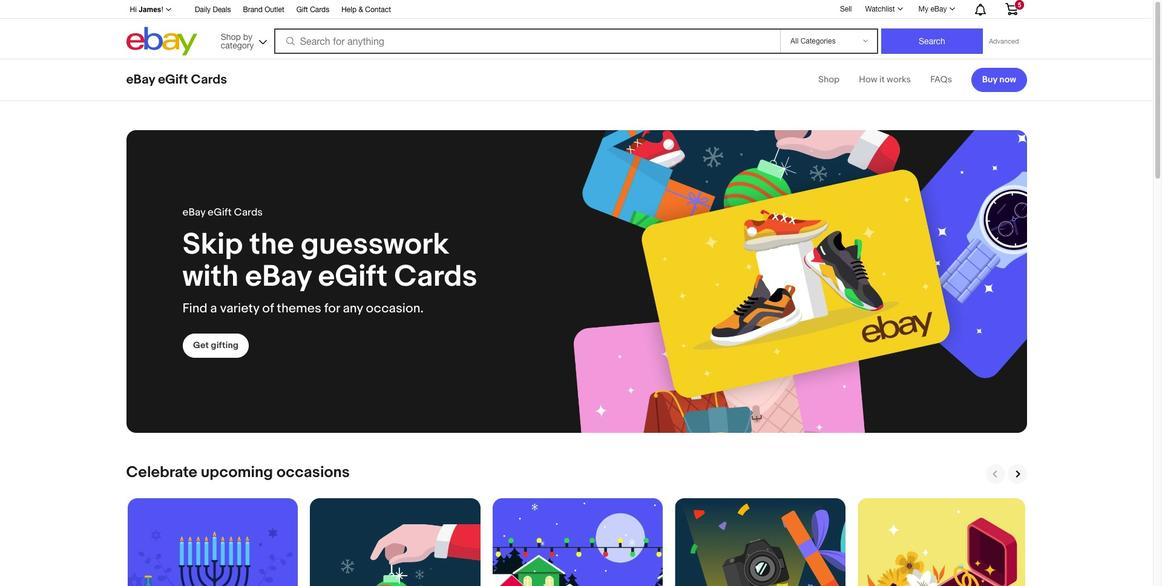 Task type: describe. For each thing, give the bounding box(es) containing it.
hi james !
[[130, 5, 163, 14]]

gift cards
[[296, 5, 329, 14]]

cards inside account navigation
[[310, 5, 329, 14]]

0 vertical spatial egift
[[158, 72, 188, 87]]

get
[[193, 340, 209, 351]]

contact
[[365, 5, 391, 14]]

gift cards at ebay image
[[126, 130, 1027, 433]]

cards down category
[[191, 72, 227, 87]]

watchlist link
[[859, 2, 908, 16]]

the
[[250, 227, 294, 263]]

1 vertical spatial egift
[[208, 207, 232, 219]]

carousel navigation element
[[984, 464, 1027, 484]]

Search for anything text field
[[276, 30, 778, 53]]

james
[[139, 5, 161, 14]]

celebrate upcoming occasions
[[126, 463, 350, 482]]

5 link
[[998, 0, 1025, 18]]

deals
[[213, 5, 231, 14]]

shop for shop by category
[[221, 32, 241, 41]]

advanced link
[[983, 29, 1025, 53]]

outlet
[[265, 5, 284, 14]]

with
[[183, 259, 239, 295]]

upcoming
[[201, 463, 273, 482]]

christmas image
[[310, 498, 481, 586]]

daily deals
[[195, 5, 231, 14]]

of
[[262, 301, 274, 317]]

faqs
[[931, 74, 952, 85]]

help
[[342, 5, 357, 14]]

get gifting link
[[183, 334, 249, 358]]

how it works
[[859, 74, 911, 85]]

daily
[[195, 5, 211, 14]]

guesswork
[[301, 227, 449, 263]]

help & contact
[[342, 5, 391, 14]]

it
[[880, 74, 885, 85]]

help & contact link
[[342, 4, 391, 17]]

shop by category
[[221, 32, 254, 50]]

cards inside skip the guesswork with ebay egift cards find a variety of themes for any occasion.
[[394, 259, 477, 295]]

ebay inside account navigation
[[931, 5, 947, 13]]

my ebay link
[[912, 2, 960, 16]]

faqs link
[[931, 74, 952, 85]]

daily deals link
[[195, 4, 231, 17]]

for
[[324, 301, 340, 317]]

how
[[859, 74, 878, 85]]

variety
[[220, 301, 259, 317]]

now
[[1000, 74, 1017, 85]]

occasions
[[277, 463, 350, 482]]

happy holidays image
[[493, 498, 663, 586]]



Task type: vqa. For each thing, say whether or not it's contained in the screenshot.
25 MILES FROM 93654
no



Task type: locate. For each thing, give the bounding box(es) containing it.
birthday image
[[675, 498, 846, 586]]

buy now link
[[972, 68, 1027, 92]]

shop left by
[[221, 32, 241, 41]]

brand outlet
[[243, 5, 284, 14]]

None submit
[[881, 28, 983, 54]]

1 vertical spatial ebay egift cards
[[183, 207, 263, 219]]

themes
[[277, 301, 321, 317]]

1 horizontal spatial shop
[[819, 74, 840, 85]]

shop by category banner
[[123, 0, 1027, 59]]

sell link
[[835, 5, 858, 13]]

gift cards link
[[296, 4, 329, 17]]

occasion.
[[366, 301, 424, 317]]

0 vertical spatial ebay egift cards
[[126, 72, 227, 87]]

2 vertical spatial egift
[[318, 259, 388, 295]]

shop for shop
[[819, 74, 840, 85]]

my
[[919, 5, 929, 13]]

category
[[221, 40, 254, 50]]

hi
[[130, 5, 137, 14]]

ebay egift cards
[[126, 72, 227, 87], [183, 207, 263, 219]]

my ebay
[[919, 5, 947, 13]]

egift inside skip the guesswork with ebay egift cards find a variety of themes for any occasion.
[[318, 259, 388, 295]]

0 horizontal spatial egift
[[158, 72, 188, 87]]

gift
[[296, 5, 308, 14]]

buy now
[[982, 74, 1017, 85]]

gifting
[[211, 340, 239, 351]]

0 vertical spatial shop
[[221, 32, 241, 41]]

shop
[[221, 32, 241, 41], [819, 74, 840, 85]]

celebrate
[[126, 463, 197, 482]]

cards
[[310, 5, 329, 14], [191, 72, 227, 87], [234, 207, 263, 219], [394, 259, 477, 295]]

1 vertical spatial shop
[[819, 74, 840, 85]]

skip the guesswork with ebay egift cards find a variety of themes for any occasion.
[[183, 227, 477, 317]]

shop inside shop by category
[[221, 32, 241, 41]]

advanced
[[989, 38, 1019, 45]]

any
[[343, 301, 363, 317]]

2 horizontal spatial egift
[[318, 259, 388, 295]]

&
[[359, 5, 363, 14]]

ebay
[[931, 5, 947, 13], [126, 72, 155, 87], [183, 207, 205, 219], [245, 259, 312, 295]]

watchlist
[[865, 5, 895, 13]]

shop by category button
[[215, 27, 270, 53]]

anniversary image
[[858, 498, 1026, 586]]

!
[[161, 5, 163, 14]]

cards right gift on the top left of the page
[[310, 5, 329, 14]]

ebay inside skip the guesswork with ebay egift cards find a variety of themes for any occasion.
[[245, 259, 312, 295]]

buy
[[982, 74, 998, 85]]

0 horizontal spatial shop
[[221, 32, 241, 41]]

hanukkah image
[[127, 498, 298, 586]]

works
[[887, 74, 911, 85]]

account navigation
[[123, 0, 1027, 19]]

shop left how
[[819, 74, 840, 85]]

shop link
[[819, 74, 840, 85]]

1 horizontal spatial egift
[[208, 207, 232, 219]]

next image
[[1012, 469, 1023, 479]]

sell
[[840, 5, 852, 13]]

how it works link
[[859, 74, 911, 85]]

find
[[183, 301, 207, 317]]

brand
[[243, 5, 263, 14]]

brand outlet link
[[243, 4, 284, 17]]

none submit inside the shop by category "banner"
[[881, 28, 983, 54]]

group
[[126, 493, 1027, 586]]

cards up occasion.
[[394, 259, 477, 295]]

previous image
[[990, 469, 1001, 479]]

a
[[210, 301, 217, 317]]

get gifting
[[193, 340, 239, 351]]

skip
[[183, 227, 243, 263]]

egift
[[158, 72, 188, 87], [208, 207, 232, 219], [318, 259, 388, 295]]

by
[[243, 32, 253, 41]]

5
[[1018, 1, 1022, 8]]

cards up the
[[234, 207, 263, 219]]



